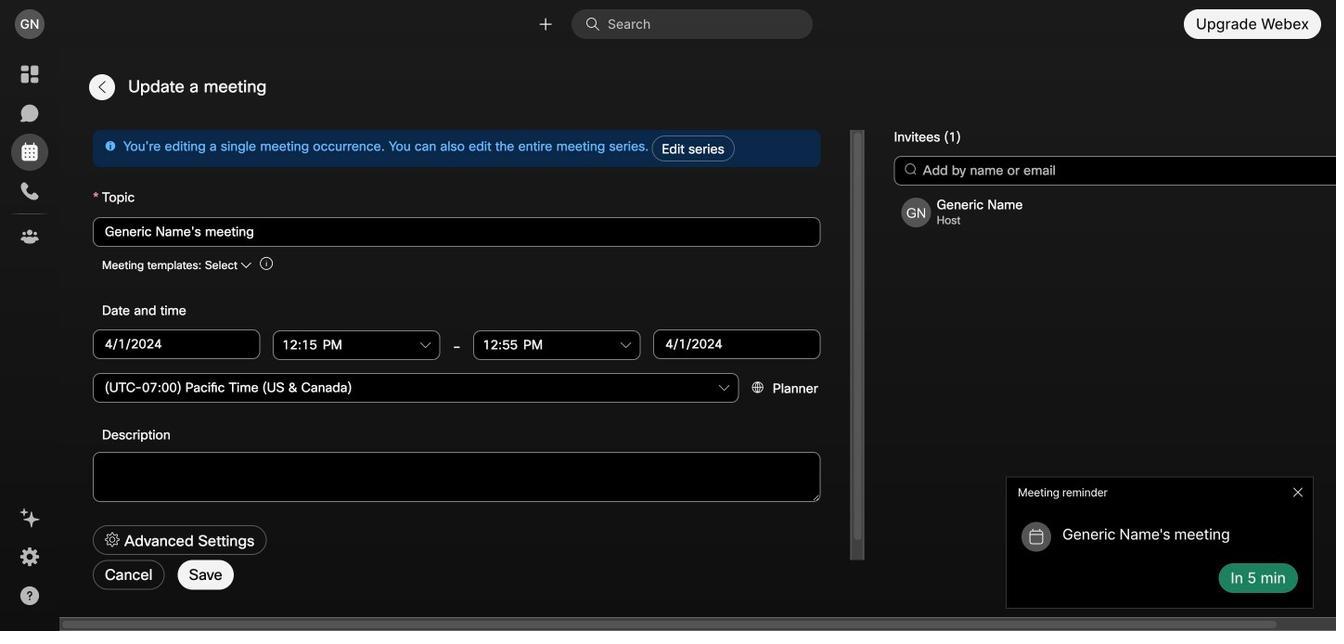 Task type: describe. For each thing, give the bounding box(es) containing it.
webex tab list
[[11, 56, 48, 255]]



Task type: locate. For each thing, give the bounding box(es) containing it.
navigation
[[0, 48, 59, 631]]

alert
[[999, 469, 1322, 616]]



Task type: vqa. For each thing, say whether or not it's contained in the screenshot.
tab list
no



